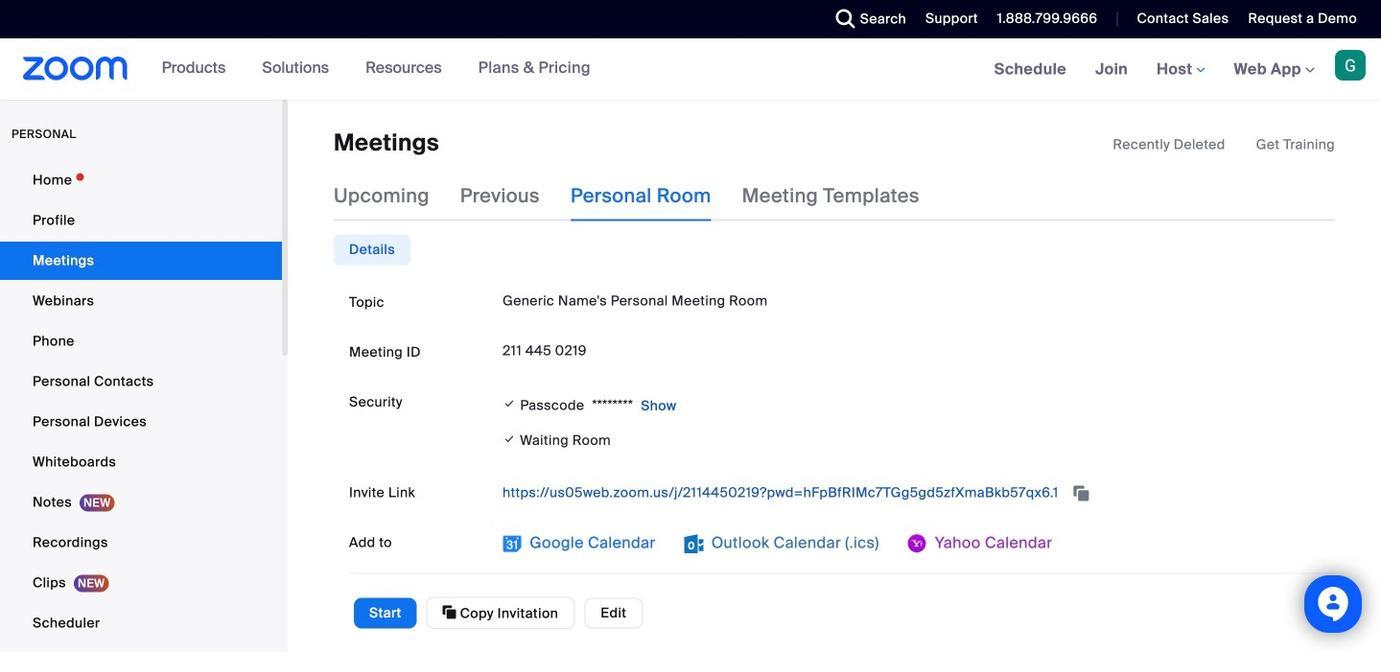 Task type: vqa. For each thing, say whether or not it's contained in the screenshot.
banner
yes



Task type: locate. For each thing, give the bounding box(es) containing it.
product information navigation
[[147, 38, 605, 100]]

checked image
[[503, 394, 517, 414]]

banner
[[0, 38, 1382, 101]]

tab
[[334, 234, 411, 265]]

tab list
[[334, 234, 411, 265]]

personal menu menu
[[0, 161, 282, 652]]

add to yahoo calendar image
[[908, 534, 927, 553]]

application
[[1113, 135, 1336, 154], [503, 478, 1320, 508]]

application down meetings navigation
[[1113, 135, 1336, 154]]

application up add to yahoo calendar 'image' at the right bottom of the page
[[503, 478, 1320, 508]]

0 vertical spatial application
[[1113, 135, 1336, 154]]



Task type: describe. For each thing, give the bounding box(es) containing it.
checked image
[[503, 429, 517, 449]]

zoom logo image
[[23, 57, 128, 81]]

profile picture image
[[1336, 50, 1366, 81]]

add to google calendar image
[[503, 534, 522, 553]]

add to outlook calendar (.ics) image
[[685, 534, 704, 553]]

tabs of meeting tab list
[[334, 171, 951, 221]]

copy image
[[443, 604, 457, 621]]

1 vertical spatial application
[[503, 478, 1320, 508]]

meetings navigation
[[980, 38, 1382, 101]]



